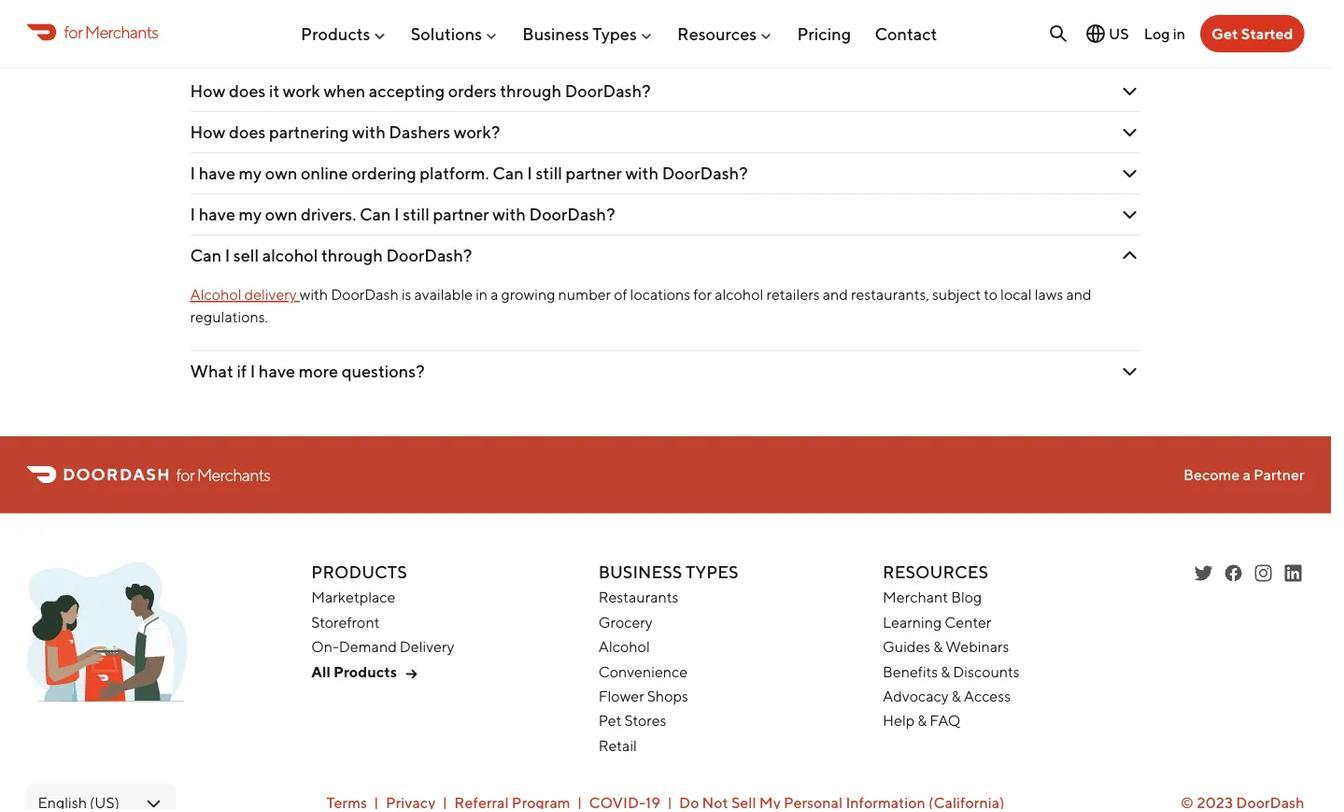 Task type: describe. For each thing, give the bounding box(es) containing it.
guides
[[883, 638, 931, 656]]

how for how does it work when accepting orders through doordash?
[[190, 81, 226, 101]]

with inside 'with doordash is available in a growing number of locations for alcohol retailers and restaurants, subject to local laws and regulations.'
[[300, 286, 328, 304]]

frequently asked questions
[[442, 2, 889, 42]]

2 vertical spatial products
[[334, 664, 397, 681]]

storefront link
[[311, 613, 380, 631]]

convenience link
[[599, 663, 688, 681]]

asked
[[622, 2, 721, 42]]

work?
[[454, 122, 500, 142]]

for merchants link
[[27, 19, 158, 45]]

0 horizontal spatial can
[[190, 246, 222, 266]]

flower
[[599, 687, 645, 705]]

get started button
[[1201, 15, 1305, 52]]

retail link
[[599, 737, 637, 755]]

pet
[[599, 712, 622, 730]]

growing
[[501, 286, 556, 304]]

get started
[[1212, 25, 1294, 43]]

resources for resources
[[678, 24, 757, 44]]

1 horizontal spatial can
[[360, 205, 391, 225]]

resources for resources merchant blog learning center guides & webinars benefits & discounts advocacy & access help & faq
[[883, 562, 989, 582]]

is
[[402, 286, 412, 304]]

1 vertical spatial for merchants
[[176, 465, 270, 485]]

sell
[[233, 246, 259, 266]]

questions
[[727, 2, 889, 42]]

all products
[[311, 664, 397, 681]]

retail
[[599, 737, 637, 755]]

accepting
[[369, 81, 445, 101]]

twitter image
[[1193, 562, 1215, 585]]

linkedin image
[[1283, 562, 1305, 585]]

work
[[283, 81, 320, 101]]

alcohol inside business types restaurants grocery alcohol convenience flower shops pet stores retail
[[599, 638, 650, 656]]

have for i have my own online ordering platform. can i still partner with doordash?
[[199, 164, 236, 184]]

in inside 'with doordash is available in a growing number of locations for alcohol retailers and restaurants, subject to local laws and regulations.'
[[476, 286, 488, 304]]

0 vertical spatial still
[[536, 164, 563, 184]]

a inside 'with doordash is available in a growing number of locations for alcohol retailers and restaurants, subject to local laws and regulations.'
[[491, 286, 499, 304]]

types for business types
[[593, 24, 637, 44]]

advocacy
[[883, 687, 949, 705]]

discounts
[[953, 663, 1020, 681]]

alcohol delivery link
[[190, 286, 300, 304]]

to
[[984, 286, 998, 304]]

center
[[945, 613, 992, 631]]

business for business types
[[523, 24, 589, 44]]

demand
[[339, 638, 397, 656]]

can i sell alcohol through doordash?
[[190, 246, 472, 266]]

it
[[269, 81, 280, 101]]

doordash for merchants image
[[27, 562, 187, 713]]

how does it work when accepting orders through doordash?
[[190, 81, 651, 101]]

own for drivers.
[[265, 205, 298, 225]]

solutions link
[[411, 16, 499, 51]]

alcohol link
[[599, 638, 650, 656]]

arrow right image
[[400, 663, 423, 686]]

grocery
[[599, 613, 653, 631]]

0 vertical spatial merchants
[[85, 22, 158, 42]]

1 vertical spatial products
[[311, 562, 407, 582]]

business types restaurants grocery alcohol convenience flower shops pet stores retail
[[599, 562, 739, 755]]

alcohol delivery
[[190, 286, 300, 304]]

does for it
[[229, 81, 266, 101]]

instagram link
[[1253, 562, 1275, 585]]

marketplace storefront on-demand delivery
[[311, 589, 454, 656]]

contact link
[[875, 16, 938, 51]]

benefits
[[883, 663, 938, 681]]

1 vertical spatial a
[[1243, 466, 1251, 484]]

facebook image
[[1223, 562, 1245, 585]]

convenience
[[599, 663, 688, 681]]

instagram image
[[1253, 562, 1275, 585]]

doordash
[[331, 286, 399, 304]]

what if i have more questions?
[[190, 362, 425, 382]]

& down benefits & discounts link
[[952, 687, 961, 705]]

partnering
[[269, 122, 349, 142]]

1 vertical spatial merchants
[[197, 465, 270, 485]]

local
[[1001, 286, 1032, 304]]

drivers.
[[301, 205, 356, 225]]

regulations.
[[190, 308, 268, 326]]

become a partner link
[[1184, 466, 1305, 484]]

webinars
[[946, 638, 1010, 656]]

faq
[[930, 712, 961, 730]]

when
[[324, 81, 366, 101]]

delivery
[[244, 286, 297, 304]]

storefront
[[311, 613, 380, 631]]

0 horizontal spatial alcohol
[[262, 246, 318, 266]]

number
[[558, 286, 611, 304]]

grocery link
[[599, 613, 653, 631]]

shops
[[647, 687, 689, 705]]

& down the "learning center" link
[[934, 638, 943, 656]]

pricing
[[797, 24, 851, 44]]

of
[[614, 286, 628, 304]]

chevron down image for i have my own drivers. can i still partner with doordash?
[[1119, 204, 1141, 226]]

facebook link
[[1223, 562, 1245, 585]]

restaurants link
[[599, 589, 679, 607]]

ordering
[[352, 164, 416, 184]]

partner
[[1254, 466, 1305, 484]]

log in link
[[1144, 25, 1186, 42]]

alcohol inside 'with doordash is available in a growing number of locations for alcohol retailers and restaurants, subject to local laws and regulations.'
[[715, 286, 764, 304]]



Task type: locate. For each thing, give the bounding box(es) containing it.
0 horizontal spatial through
[[321, 246, 383, 266]]

1 vertical spatial types
[[686, 562, 739, 582]]

4 chevron down image from the top
[[1119, 361, 1141, 383]]

own for online
[[265, 164, 298, 184]]

become a partner
[[1184, 466, 1305, 484]]

0 horizontal spatial a
[[491, 286, 499, 304]]

0 horizontal spatial alcohol
[[190, 286, 242, 304]]

through
[[500, 81, 562, 101], [321, 246, 383, 266]]

for merchants
[[64, 22, 158, 42], [176, 465, 270, 485]]

in
[[1173, 25, 1186, 42], [476, 286, 488, 304]]

1 vertical spatial still
[[403, 205, 430, 225]]

0 vertical spatial does
[[229, 81, 266, 101]]

0 vertical spatial how
[[190, 81, 226, 101]]

access
[[964, 687, 1011, 705]]

1 horizontal spatial in
[[1173, 25, 1186, 42]]

my for online
[[239, 164, 262, 184]]

1 vertical spatial in
[[476, 286, 488, 304]]

pricing link
[[797, 16, 851, 51]]

online
[[301, 164, 348, 184]]

1 horizontal spatial still
[[536, 164, 563, 184]]

1 horizontal spatial a
[[1243, 466, 1251, 484]]

platform.
[[420, 164, 489, 184]]

1 how from the top
[[190, 81, 226, 101]]

0 horizontal spatial still
[[403, 205, 430, 225]]

globe line image
[[1085, 22, 1107, 45]]

1 chevron down image from the top
[[1119, 163, 1141, 185]]

1 chevron down image from the top
[[1119, 80, 1141, 103]]

1 horizontal spatial through
[[500, 81, 562, 101]]

0 vertical spatial types
[[593, 24, 637, 44]]

0 vertical spatial products
[[301, 24, 370, 44]]

0 horizontal spatial and
[[823, 286, 848, 304]]

1 vertical spatial resources
[[883, 562, 989, 582]]

1 horizontal spatial resources
[[883, 562, 989, 582]]

locations
[[630, 286, 691, 304]]

does
[[229, 81, 266, 101], [229, 122, 266, 142]]

resources link
[[678, 16, 774, 51]]

0 horizontal spatial for
[[64, 22, 82, 42]]

chevron down image for how does partnering with dashers work?
[[1119, 121, 1141, 144]]

business inside business types restaurants grocery alcohol convenience flower shops pet stores retail
[[599, 562, 683, 582]]

my up sell
[[239, 205, 262, 225]]

1 horizontal spatial alcohol
[[599, 638, 650, 656]]

can left sell
[[190, 246, 222, 266]]

business for business types restaurants grocery alcohol convenience flower shops pet stores retail
[[599, 562, 683, 582]]

0 vertical spatial in
[[1173, 25, 1186, 42]]

with doordash is available in a growing number of locations for alcohol retailers and restaurants, subject to local laws and regulations.
[[190, 286, 1092, 326]]

2 horizontal spatial for
[[694, 286, 712, 304]]

0 horizontal spatial business
[[523, 24, 589, 44]]

1 and from the left
[[823, 286, 848, 304]]

business types link
[[523, 16, 654, 51]]

log in
[[1144, 25, 1186, 42]]

1 horizontal spatial merchants
[[197, 465, 270, 485]]

1 horizontal spatial business
[[599, 562, 683, 582]]

marketplace link
[[311, 589, 396, 607]]

pet stores link
[[599, 712, 667, 730]]

0 vertical spatial through
[[500, 81, 562, 101]]

0 horizontal spatial merchants
[[85, 22, 158, 42]]

1 horizontal spatial alcohol
[[715, 286, 764, 304]]

2 own from the top
[[265, 205, 298, 225]]

0 horizontal spatial partner
[[433, 205, 489, 225]]

i have my own online ordering platform. can i still partner with doordash?
[[190, 164, 748, 184]]

guides & webinars link
[[883, 638, 1010, 656]]

business types
[[523, 24, 637, 44]]

1 horizontal spatial partner
[[566, 164, 622, 184]]

alcohol down the grocery
[[599, 638, 650, 656]]

learning
[[883, 613, 942, 631]]

more
[[299, 362, 338, 382]]

alcohol
[[190, 286, 242, 304], [599, 638, 650, 656]]

help & faq link
[[883, 712, 961, 730]]

3 chevron down image from the top
[[1119, 204, 1141, 226]]

does for partnering
[[229, 122, 266, 142]]

and right laws
[[1067, 286, 1092, 304]]

does left it
[[229, 81, 266, 101]]

partner
[[566, 164, 622, 184], [433, 205, 489, 225]]

& left faq
[[918, 712, 927, 730]]

i
[[190, 164, 195, 184], [527, 164, 533, 184], [190, 205, 195, 225], [394, 205, 400, 225], [225, 246, 230, 266], [250, 362, 255, 382]]

1 vertical spatial own
[[265, 205, 298, 225]]

1 horizontal spatial types
[[686, 562, 739, 582]]

0 vertical spatial can
[[493, 164, 524, 184]]

alcohol up delivery
[[262, 246, 318, 266]]

can down the work?
[[493, 164, 524, 184]]

all
[[311, 664, 331, 681]]

products link
[[301, 16, 387, 51]]

chevron down image
[[1119, 80, 1141, 103], [1119, 121, 1141, 144], [1119, 204, 1141, 226], [1119, 361, 1141, 383]]

0 vertical spatial for merchants
[[64, 22, 158, 42]]

benefits & discounts link
[[883, 663, 1020, 681]]

0 vertical spatial chevron down image
[[1119, 163, 1141, 185]]

through right the orders on the left
[[500, 81, 562, 101]]

1 vertical spatial alcohol
[[715, 286, 764, 304]]

in right available
[[476, 286, 488, 304]]

2 vertical spatial have
[[259, 362, 295, 382]]

available
[[414, 286, 473, 304]]

can
[[493, 164, 524, 184], [360, 205, 391, 225], [190, 246, 222, 266]]

0 vertical spatial own
[[265, 164, 298, 184]]

i have my own drivers. can i still partner with doordash?
[[190, 205, 615, 225]]

2 and from the left
[[1067, 286, 1092, 304]]

2 vertical spatial for
[[176, 465, 195, 485]]

advocacy & access link
[[883, 687, 1011, 705]]

types inside business types restaurants grocery alcohol convenience flower shops pet stores retail
[[686, 562, 739, 582]]

0 vertical spatial my
[[239, 164, 262, 184]]

2 does from the top
[[229, 122, 266, 142]]

2 how from the top
[[190, 122, 226, 142]]

2 chevron down image from the top
[[1119, 245, 1141, 267]]

0 horizontal spatial resources
[[678, 24, 757, 44]]

0 vertical spatial business
[[523, 24, 589, 44]]

does left 'partnering'
[[229, 122, 266, 142]]

1 vertical spatial business
[[599, 562, 683, 582]]

with
[[352, 122, 386, 142], [626, 164, 659, 184], [493, 205, 526, 225], [300, 286, 328, 304]]

help
[[883, 712, 915, 730]]

my for drivers.
[[239, 205, 262, 225]]

restaurants,
[[851, 286, 930, 304]]

a left partner
[[1243, 466, 1251, 484]]

0 vertical spatial a
[[491, 286, 499, 304]]

laws
[[1035, 286, 1064, 304]]

and right retailers
[[823, 286, 848, 304]]

1 horizontal spatial for merchants
[[176, 465, 270, 485]]

get
[[1212, 25, 1239, 43]]

questions?
[[342, 362, 425, 382]]

2 vertical spatial can
[[190, 246, 222, 266]]

1 does from the top
[[229, 81, 266, 101]]

become
[[1184, 466, 1240, 484]]

0 vertical spatial alcohol
[[190, 286, 242, 304]]

marketplace
[[311, 589, 396, 607]]

1 vertical spatial partner
[[433, 205, 489, 225]]

products up "when"
[[301, 24, 370, 44]]

products up 'marketplace'
[[311, 562, 407, 582]]

2 my from the top
[[239, 205, 262, 225]]

alcohol left retailers
[[715, 286, 764, 304]]

1 vertical spatial does
[[229, 122, 266, 142]]

2 chevron down image from the top
[[1119, 121, 1141, 144]]

started
[[1242, 25, 1294, 43]]

1 horizontal spatial and
[[1067, 286, 1092, 304]]

flower shops link
[[599, 687, 689, 705]]

a left growing
[[491, 286, 499, 304]]

subject
[[933, 286, 981, 304]]

alcohol up regulations.
[[190, 286, 242, 304]]

learning center link
[[883, 613, 992, 631]]

0 vertical spatial alcohol
[[262, 246, 318, 266]]

retailers
[[767, 286, 820, 304]]

chevron down image for how does it work when accepting orders through doordash?
[[1119, 80, 1141, 103]]

can down ordering
[[360, 205, 391, 225]]

1 vertical spatial can
[[360, 205, 391, 225]]

1 horizontal spatial for
[[176, 465, 195, 485]]

&
[[934, 638, 943, 656], [941, 663, 951, 681], [952, 687, 961, 705], [918, 712, 927, 730]]

chevron down image for i have my own online ordering platform. can i still partner with doordash?
[[1119, 163, 1141, 185]]

chevron down image
[[1119, 163, 1141, 185], [1119, 245, 1141, 267]]

types
[[593, 24, 637, 44], [686, 562, 739, 582]]

products down demand
[[334, 664, 397, 681]]

us
[[1109, 25, 1129, 43]]

products
[[301, 24, 370, 44], [311, 562, 407, 582], [334, 664, 397, 681]]

delivery
[[400, 638, 454, 656]]

have for i have my own drivers. can i still partner with doordash?
[[199, 205, 236, 225]]

1 vertical spatial for
[[694, 286, 712, 304]]

2 horizontal spatial can
[[493, 164, 524, 184]]

linkedin link
[[1283, 562, 1305, 585]]

0 vertical spatial have
[[199, 164, 236, 184]]

1 own from the top
[[265, 164, 298, 184]]

1 vertical spatial how
[[190, 122, 226, 142]]

chevron down image for what if i have more questions?
[[1119, 361, 1141, 383]]

how
[[190, 81, 226, 101], [190, 122, 226, 142]]

if
[[237, 362, 247, 382]]

1 vertical spatial alcohol
[[599, 638, 650, 656]]

0 horizontal spatial types
[[593, 24, 637, 44]]

my left the "online"
[[239, 164, 262, 184]]

chevron down image for can i sell alcohol through doordash?
[[1119, 245, 1141, 267]]

1 vertical spatial my
[[239, 205, 262, 225]]

how does partnering with dashers work?
[[190, 122, 500, 142]]

own left drivers.
[[265, 205, 298, 225]]

0 vertical spatial resources
[[678, 24, 757, 44]]

frequently
[[442, 2, 615, 42]]

dashers
[[389, 122, 451, 142]]

& down guides & webinars link at right
[[941, 663, 951, 681]]

have
[[199, 164, 236, 184], [199, 205, 236, 225], [259, 362, 295, 382]]

on-demand delivery link
[[311, 638, 454, 656]]

stores
[[625, 712, 667, 730]]

1 my from the top
[[239, 164, 262, 184]]

own left the "online"
[[265, 164, 298, 184]]

0 vertical spatial partner
[[566, 164, 622, 184]]

1 vertical spatial through
[[321, 246, 383, 266]]

1 vertical spatial chevron down image
[[1119, 245, 1141, 267]]

0 vertical spatial for
[[64, 22, 82, 42]]

for inside 'with doordash is available in a growing number of locations for alcohol retailers and restaurants, subject to local laws and regulations.'
[[694, 286, 712, 304]]

resources inside resources merchant blog learning center guides & webinars benefits & discounts advocacy & access help & faq
[[883, 562, 989, 582]]

my
[[239, 164, 262, 184], [239, 205, 262, 225]]

blog
[[951, 589, 982, 607]]

1 vertical spatial have
[[199, 205, 236, 225]]

log
[[1144, 25, 1170, 42]]

0 horizontal spatial in
[[476, 286, 488, 304]]

solutions
[[411, 24, 482, 44]]

orders
[[448, 81, 497, 101]]

doordash?
[[565, 81, 651, 101], [662, 164, 748, 184], [529, 205, 615, 225], [386, 246, 472, 266]]

through up doordash
[[321, 246, 383, 266]]

types for business types restaurants grocery alcohol convenience flower shops pet stores retail
[[686, 562, 739, 582]]

how for how does partnering with dashers work?
[[190, 122, 226, 142]]

in right log
[[1173, 25, 1186, 42]]

0 horizontal spatial for merchants
[[64, 22, 158, 42]]



Task type: vqa. For each thing, say whether or not it's contained in the screenshot.
second Chevron Down icon from the bottom
yes



